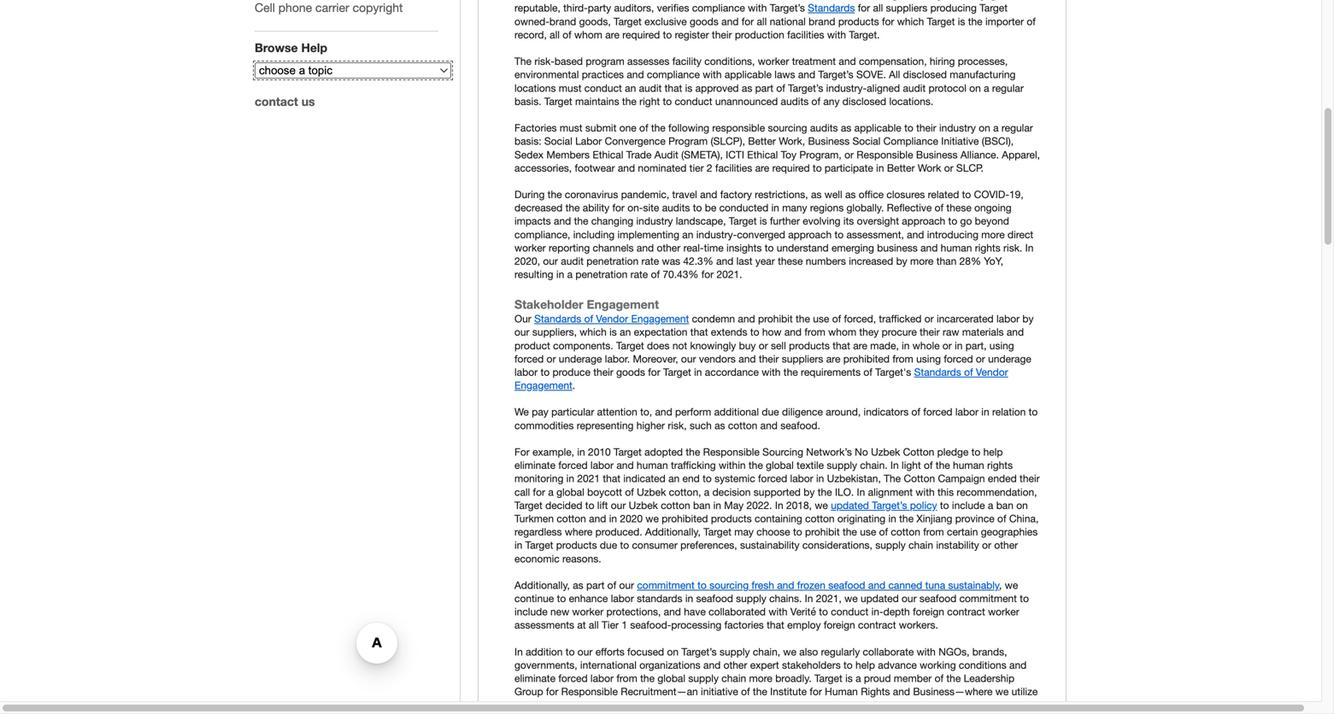 Task type: vqa. For each thing, say whether or not it's contained in the screenshot.
the leftmost 'local'
no



Task type: describe. For each thing, give the bounding box(es) containing it.
standards of vendor engagement
[[515, 366, 1008, 392]]

updated target's policy
[[831, 500, 937, 512]]

vendor inside "standards of vendor engagement"
[[976, 366, 1008, 378]]

stakeholder
[[515, 297, 584, 311]]

vendor inside stakeholder engagement standards of vendor engagement
[[596, 313, 628, 325]]

standards for standards of vendor engagement
[[914, 366, 962, 378]]

1 vertical spatial engagement
[[631, 313, 689, 325]]

us
[[302, 94, 315, 109]]

updated
[[831, 500, 869, 512]]

browse
[[255, 41, 298, 55]]

commitment
[[637, 580, 695, 592]]

canned
[[889, 580, 923, 592]]

1 and from the left
[[777, 580, 795, 592]]

updated target's policy link
[[831, 500, 937, 512]]

standards link
[[808, 2, 855, 14]]

0 vertical spatial standards of vendor engagement link
[[534, 313, 689, 325]]

frozen
[[797, 580, 826, 592]]

commitment to sourcing fresh and frozen seafood and canned tuna sustainably
[[637, 580, 1000, 592]]

engagement inside "standards of vendor engagement"
[[515, 380, 573, 392]]

sourcing
[[710, 580, 749, 592]]

target's
[[872, 500, 907, 512]]

of inside "standards of vendor engagement"
[[964, 366, 973, 378]]

sustainably
[[948, 580, 1000, 592]]



Task type: locate. For each thing, give the bounding box(es) containing it.
stakeholder engagement standards of vendor engagement
[[515, 297, 689, 325]]

tuna
[[925, 580, 946, 592]]

1 horizontal spatial and
[[868, 580, 886, 592]]

seafood
[[829, 580, 866, 592]]

contact us
[[255, 94, 315, 109]]

2 vertical spatial standards
[[914, 366, 962, 378]]

standards of vendor engagement link
[[534, 313, 689, 325], [515, 366, 1008, 392]]

0 vertical spatial vendor
[[596, 313, 628, 325]]

contact
[[255, 94, 298, 109]]

vendor
[[596, 313, 628, 325], [976, 366, 1008, 378]]

carrier
[[315, 0, 349, 15]]

fresh
[[752, 580, 774, 592]]

and
[[777, 580, 795, 592], [868, 580, 886, 592]]

1 horizontal spatial vendor
[[976, 366, 1008, 378]]

navigation containing cell phone carrier copyright
[[255, 0, 451, 123]]

0 horizontal spatial of
[[584, 313, 593, 325]]

engagement
[[587, 297, 659, 311], [631, 313, 689, 325], [515, 380, 573, 392]]

2 and from the left
[[868, 580, 886, 592]]

browse help
[[255, 41, 327, 55]]

standards inside stakeholder engagement standards of vendor engagement
[[534, 313, 582, 325]]

0 vertical spatial of
[[584, 313, 593, 325]]

commitment to sourcing fresh and frozen seafood and canned tuna sustainably link
[[637, 580, 1000, 592]]

to
[[698, 580, 707, 592]]

2 horizontal spatial standards
[[914, 366, 962, 378]]

of
[[584, 313, 593, 325], [964, 366, 973, 378]]

1 horizontal spatial of
[[964, 366, 973, 378]]

1 vertical spatial vendor
[[976, 366, 1008, 378]]

policy
[[910, 500, 937, 512]]

0 horizontal spatial standards
[[534, 313, 582, 325]]

1 vertical spatial standards
[[534, 313, 582, 325]]

standards
[[808, 2, 855, 14], [534, 313, 582, 325], [914, 366, 962, 378]]

0 horizontal spatial and
[[777, 580, 795, 592]]

and left canned
[[868, 580, 886, 592]]

2 vertical spatial engagement
[[515, 380, 573, 392]]

navigation
[[255, 0, 451, 123]]

and right fresh
[[777, 580, 795, 592]]

standards for standards "link"
[[808, 2, 855, 14]]

cell phone carrier copyright
[[255, 0, 403, 15]]

1 horizontal spatial standards
[[808, 2, 855, 14]]

0 vertical spatial standards
[[808, 2, 855, 14]]

cell phone carrier copyright link
[[255, 0, 403, 15]]

0 vertical spatial engagement
[[587, 297, 659, 311]]

1 vertical spatial of
[[964, 366, 973, 378]]

0 horizontal spatial vendor
[[596, 313, 628, 325]]

cell
[[255, 0, 275, 15]]

copyright
[[353, 0, 403, 15]]

phone
[[278, 0, 312, 15]]

1 vertical spatial standards of vendor engagement link
[[515, 366, 1008, 392]]

contact us link
[[255, 94, 315, 109]]

of inside stakeholder engagement standards of vendor engagement
[[584, 313, 593, 325]]

standards inside "standards of vendor engagement"
[[914, 366, 962, 378]]

help
[[301, 41, 327, 55]]



